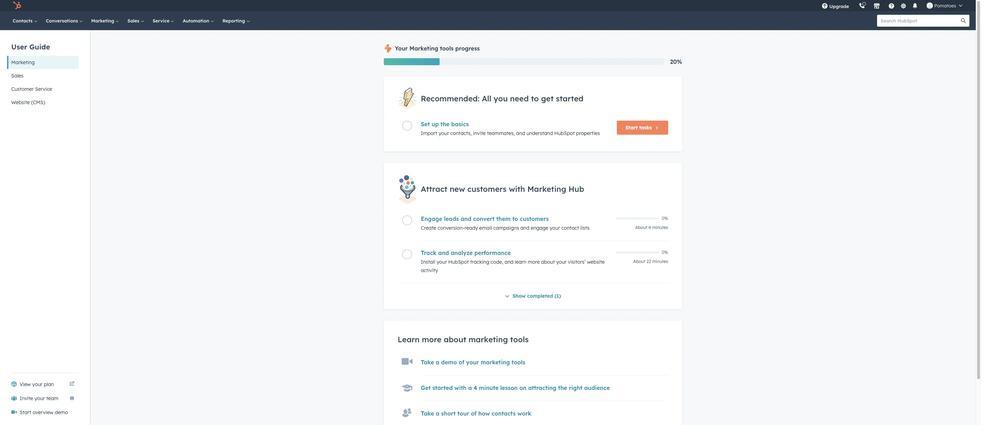 Task type: vqa. For each thing, say whether or not it's contained in the screenshot.
your
yes



Task type: locate. For each thing, give the bounding box(es) containing it.
show
[[513, 294, 526, 300]]

0 horizontal spatial start
[[20, 410, 31, 416]]

0 vertical spatial started
[[556, 94, 584, 104]]

learn
[[515, 259, 527, 266]]

code,
[[491, 259, 504, 266]]

up
[[432, 121, 439, 128]]

1 vertical spatial a
[[469, 385, 472, 392]]

learn more about marketing tools
[[398, 335, 529, 345]]

settings link
[[899, 2, 908, 9]]

0 horizontal spatial customers
[[468, 185, 507, 194]]

0 vertical spatial 0%
[[662, 216, 668, 222]]

marketing inside button
[[11, 59, 35, 66]]

automation link
[[179, 11, 218, 30]]

engage leads and convert them to customers button
[[421, 216, 612, 223]]

calling icon image
[[859, 3, 866, 9]]

start down invite
[[20, 410, 31, 416]]

and down "set up the basics" button
[[517, 130, 525, 137]]

sales up customer on the left of page
[[11, 73, 23, 79]]

1 horizontal spatial 4
[[649, 225, 652, 231]]

notifications image
[[912, 3, 919, 9]]

invite
[[473, 130, 486, 137]]

0 horizontal spatial the
[[441, 121, 450, 128]]

1 vertical spatial the
[[559, 385, 568, 392]]

marketing link
[[87, 11, 123, 30]]

start for start overview demo
[[20, 410, 31, 416]]

service right sales link
[[153, 18, 171, 24]]

hubspot inside track and analyze performance install your hubspot tracking code, and learn more about your visitors' website activity
[[449, 259, 469, 266]]

0 horizontal spatial 4
[[474, 385, 478, 392]]

take for take a short tour of how contacts work
[[421, 411, 434, 418]]

0 horizontal spatial hubspot
[[449, 259, 469, 266]]

your right engage
[[550, 225, 560, 232]]

take left short
[[421, 411, 434, 418]]

and inside set up the basics import your contacts, invite teammates, and understand hubspot properties
[[517, 130, 525, 137]]

0 horizontal spatial service
[[35, 86, 52, 92]]

more
[[528, 259, 540, 266], [422, 335, 442, 345]]

1 vertical spatial demo
[[55, 410, 68, 416]]

customer service
[[11, 86, 52, 92]]

0 vertical spatial hubspot
[[555, 130, 575, 137]]

0 vertical spatial service
[[153, 18, 171, 24]]

1 vertical spatial start
[[20, 410, 31, 416]]

1 vertical spatial more
[[422, 335, 442, 345]]

with
[[509, 185, 525, 194], [455, 385, 467, 392]]

about inside track and analyze performance install your hubspot tracking code, and learn more about your visitors' website activity
[[541, 259, 555, 266]]

1 vertical spatial minutes
[[653, 259, 668, 265]]

need
[[510, 94, 529, 104]]

1 vertical spatial 0%
[[662, 250, 668, 256]]

customers up engage
[[520, 216, 549, 223]]

1 horizontal spatial customers
[[520, 216, 549, 223]]

leads
[[444, 216, 459, 223]]

of
[[459, 360, 465, 367], [471, 411, 477, 418]]

about up take a demo of your marketing tools
[[444, 335, 467, 345]]

1 horizontal spatial demo
[[441, 360, 457, 367]]

1 vertical spatial with
[[455, 385, 467, 392]]

demo down learn more about marketing tools
[[441, 360, 457, 367]]

1 horizontal spatial start
[[626, 125, 638, 131]]

with up tour
[[455, 385, 467, 392]]

about
[[541, 259, 555, 266], [444, 335, 467, 345]]

hubspot down analyze at the left of the page
[[449, 259, 469, 266]]

service up 'website (cms)' button
[[35, 86, 52, 92]]

minutes for track and analyze performance
[[653, 259, 668, 265]]

1 minutes from the top
[[653, 225, 668, 231]]

0 vertical spatial marketing
[[469, 335, 508, 345]]

0 vertical spatial of
[[459, 360, 465, 367]]

your
[[439, 130, 449, 137], [550, 225, 560, 232], [437, 259, 447, 266], [557, 259, 567, 266], [466, 360, 479, 367], [32, 382, 43, 388], [35, 396, 45, 402]]

take a demo of your marketing tools
[[421, 360, 526, 367]]

0 horizontal spatial sales
[[11, 73, 23, 79]]

view your plan link
[[7, 378, 79, 392]]

set
[[421, 121, 430, 128]]

of down learn more about marketing tools
[[459, 360, 465, 367]]

4
[[649, 225, 652, 231], [474, 385, 478, 392]]

(cms)
[[31, 99, 45, 106]]

and down track and analyze performance button
[[505, 259, 514, 266]]

20%
[[671, 58, 683, 65]]

show completed (1) button
[[505, 292, 561, 302]]

take a short tour of how contacts work
[[421, 411, 532, 418]]

customer
[[11, 86, 34, 92]]

0 vertical spatial about
[[541, 259, 555, 266]]

your down up
[[439, 130, 449, 137]]

2 minutes from the top
[[653, 259, 668, 265]]

the
[[441, 121, 450, 128], [559, 385, 568, 392]]

menu containing pomatoes
[[817, 0, 968, 11]]

marketing down user
[[11, 59, 35, 66]]

1 horizontal spatial sales
[[128, 18, 141, 24]]

start inside start overview demo link
[[20, 410, 31, 416]]

0 vertical spatial demo
[[441, 360, 457, 367]]

take up get
[[421, 360, 434, 367]]

sales
[[128, 18, 141, 24], [11, 73, 23, 79]]

about right learn
[[541, 259, 555, 266]]

1 vertical spatial of
[[471, 411, 477, 418]]

0 vertical spatial 4
[[649, 225, 652, 231]]

start inside start tasks button
[[626, 125, 638, 131]]

marketing
[[91, 18, 116, 24], [410, 45, 439, 52], [11, 59, 35, 66], [528, 185, 567, 194]]

about left the 22
[[634, 259, 646, 265]]

1 horizontal spatial about
[[541, 259, 555, 266]]

0%
[[662, 216, 668, 222], [662, 250, 668, 256]]

and down engage leads and convert them to customers button on the bottom of the page
[[521, 225, 530, 232]]

of left the how at bottom
[[471, 411, 477, 418]]

0 horizontal spatial with
[[455, 385, 467, 392]]

start tasks
[[626, 125, 652, 131]]

about for engage leads and convert them to customers
[[636, 225, 648, 231]]

search button
[[958, 15, 970, 27]]

marketplaces button
[[870, 0, 885, 11]]

a left short
[[436, 411, 440, 418]]

tour
[[458, 411, 470, 418]]

0 vertical spatial with
[[509, 185, 525, 194]]

started
[[556, 94, 584, 104], [433, 385, 453, 392]]

service
[[153, 18, 171, 24], [35, 86, 52, 92]]

the left right at bottom
[[559, 385, 568, 392]]

automation
[[183, 18, 211, 24]]

0% up about 22 minutes on the right bottom of the page
[[662, 250, 668, 256]]

0 vertical spatial take
[[421, 360, 434, 367]]

0 horizontal spatial demo
[[55, 410, 68, 416]]

1 0% from the top
[[662, 216, 668, 222]]

0 vertical spatial the
[[441, 121, 450, 128]]

1 vertical spatial take
[[421, 411, 434, 418]]

2 take from the top
[[421, 411, 434, 418]]

demo for overview
[[55, 410, 68, 416]]

0% up about 4 minutes
[[662, 216, 668, 222]]

with up engage leads and convert them to customers button on the bottom of the page
[[509, 185, 525, 194]]

team
[[46, 396, 58, 402]]

0% for track and analyze performance
[[662, 250, 668, 256]]

engage
[[531, 225, 549, 232]]

1 horizontal spatial service
[[153, 18, 171, 24]]

2 0% from the top
[[662, 250, 668, 256]]

convert
[[473, 216, 495, 223]]

sales right marketing link
[[128, 18, 141, 24]]

your left team at the bottom of page
[[35, 396, 45, 402]]

track and analyze performance button
[[421, 250, 612, 257]]

4 left minute
[[474, 385, 478, 392]]

0 vertical spatial sales
[[128, 18, 141, 24]]

a left minute
[[469, 385, 472, 392]]

minutes
[[653, 225, 668, 231], [653, 259, 668, 265]]

about up the 22
[[636, 225, 648, 231]]

pomatoes button
[[923, 0, 967, 11]]

2 vertical spatial a
[[436, 411, 440, 418]]

marketing up minute
[[481, 360, 510, 367]]

menu
[[817, 0, 968, 11]]

1 vertical spatial hubspot
[[449, 259, 469, 266]]

your left visitors'
[[557, 259, 567, 266]]

0 vertical spatial start
[[626, 125, 638, 131]]

0 horizontal spatial to
[[513, 216, 518, 223]]

and right the track
[[438, 250, 449, 257]]

1 take from the top
[[421, 360, 434, 367]]

the right up
[[441, 121, 450, 128]]

a
[[436, 360, 440, 367], [469, 385, 472, 392], [436, 411, 440, 418]]

right
[[569, 385, 583, 392]]

0 horizontal spatial about
[[444, 335, 467, 345]]

1 horizontal spatial to
[[531, 94, 539, 104]]

1 vertical spatial about
[[444, 335, 467, 345]]

performance
[[475, 250, 511, 257]]

0 vertical spatial about
[[636, 225, 648, 231]]

to right them
[[513, 216, 518, 223]]

to inside engage leads and convert them to customers create conversion-ready email campaigns and engage your contact lists
[[513, 216, 518, 223]]

notifications button
[[910, 0, 922, 11]]

your left plan
[[32, 382, 43, 388]]

0 vertical spatial more
[[528, 259, 540, 266]]

0 vertical spatial minutes
[[653, 225, 668, 231]]

0 vertical spatial a
[[436, 360, 440, 367]]

0 horizontal spatial of
[[459, 360, 465, 367]]

0 vertical spatial customers
[[468, 185, 507, 194]]

a down learn more about marketing tools
[[436, 360, 440, 367]]

4 up about 22 minutes on the right bottom of the page
[[649, 225, 652, 231]]

user guide views element
[[7, 30, 79, 109]]

take
[[421, 360, 434, 367], [421, 411, 434, 418]]

0 vertical spatial tools
[[440, 45, 454, 52]]

1 vertical spatial customers
[[520, 216, 549, 223]]

a for demo
[[436, 360, 440, 367]]

help button
[[886, 0, 898, 11]]

email
[[480, 225, 492, 232]]

track and analyze performance install your hubspot tracking code, and learn more about your visitors' website activity
[[421, 250, 605, 274]]

new
[[450, 185, 465, 194]]

customers inside engage leads and convert them to customers create conversion-ready email campaigns and engage your contact lists
[[520, 216, 549, 223]]

customer service button
[[7, 83, 79, 96]]

1 vertical spatial about
[[634, 259, 646, 265]]

to left get
[[531, 94, 539, 104]]

contacts,
[[451, 130, 472, 137]]

0 horizontal spatial more
[[422, 335, 442, 345]]

1 vertical spatial marketing
[[481, 360, 510, 367]]

1 horizontal spatial more
[[528, 259, 540, 266]]

demo for a
[[441, 360, 457, 367]]

1 horizontal spatial the
[[559, 385, 568, 392]]

demo down team at the bottom of page
[[55, 410, 68, 416]]

0 horizontal spatial started
[[433, 385, 453, 392]]

completed
[[528, 294, 553, 300]]

marketing
[[469, 335, 508, 345], [481, 360, 510, 367]]

hubspot link
[[8, 1, 26, 10]]

settings image
[[901, 3, 907, 9]]

customers right new
[[468, 185, 507, 194]]

start left tasks
[[626, 125, 638, 131]]

1 horizontal spatial started
[[556, 94, 584, 104]]

1 vertical spatial service
[[35, 86, 52, 92]]

Search HubSpot search field
[[878, 15, 964, 27]]

basics
[[452, 121, 469, 128]]

marketing up take a demo of your marketing tools
[[469, 335, 508, 345]]

understand
[[527, 130, 553, 137]]

your down learn more about marketing tools
[[466, 360, 479, 367]]

hubspot left the properties
[[555, 130, 575, 137]]

1 vertical spatial to
[[513, 216, 518, 223]]

menu item
[[855, 0, 856, 11]]

link opens in a new window image
[[70, 381, 74, 389], [70, 382, 74, 388]]

2 link opens in a new window image from the top
[[70, 382, 74, 388]]

set up the basics import your contacts, invite teammates, and understand hubspot properties
[[421, 121, 600, 137]]

service inside button
[[35, 86, 52, 92]]

and
[[517, 130, 525, 137], [461, 216, 472, 223], [521, 225, 530, 232], [438, 250, 449, 257], [505, 259, 514, 266]]

1 vertical spatial sales
[[11, 73, 23, 79]]

marketing up your marketing tools progress progress bar
[[410, 45, 439, 52]]

hubspot
[[555, 130, 575, 137], [449, 259, 469, 266]]

1 horizontal spatial hubspot
[[555, 130, 575, 137]]

invite your team
[[20, 396, 58, 402]]



Task type: describe. For each thing, give the bounding box(es) containing it.
tasks
[[640, 125, 652, 131]]

website (cms) button
[[7, 96, 79, 109]]

hubspot inside set up the basics import your contacts, invite teammates, and understand hubspot properties
[[555, 130, 575, 137]]

reporting link
[[218, 11, 254, 30]]

upgrade
[[830, 4, 850, 9]]

your inside engage leads and convert them to customers create conversion-ready email campaigns and engage your contact lists
[[550, 225, 560, 232]]

calling icon button
[[857, 1, 869, 10]]

your right install
[[437, 259, 447, 266]]

how
[[479, 411, 490, 418]]

get
[[421, 385, 431, 392]]

take for take a demo of your marketing tools
[[421, 360, 434, 367]]

help image
[[889, 3, 895, 9]]

your inside view your plan link
[[32, 382, 43, 388]]

show completed (1)
[[513, 294, 561, 300]]

attract
[[421, 185, 448, 194]]

view
[[20, 382, 31, 388]]

overview
[[33, 410, 53, 416]]

sales link
[[123, 11, 149, 30]]

guide
[[29, 42, 50, 51]]

plan
[[44, 382, 54, 388]]

analyze
[[451, 250, 473, 257]]

1 horizontal spatial of
[[471, 411, 477, 418]]

import
[[421, 130, 438, 137]]

website
[[587, 259, 605, 266]]

start tasks button
[[617, 121, 668, 135]]

your
[[395, 45, 408, 52]]

recommended: all you need to get started
[[421, 94, 584, 104]]

set up the basics button
[[421, 121, 612, 128]]

conversations link
[[42, 11, 87, 30]]

and up ready
[[461, 216, 472, 223]]

lesson
[[501, 385, 518, 392]]

take a short tour of how contacts work link
[[421, 411, 532, 418]]

attract new customers with marketing hub
[[421, 185, 585, 194]]

0% for engage leads and convert them to customers
[[662, 216, 668, 222]]

your inside invite your team button
[[35, 396, 45, 402]]

your inside set up the basics import your contacts, invite teammates, and understand hubspot properties
[[439, 130, 449, 137]]

user guide
[[11, 42, 50, 51]]

1 link opens in a new window image from the top
[[70, 381, 74, 389]]

invite
[[20, 396, 33, 402]]

contact
[[562, 225, 579, 232]]

conversations
[[46, 18, 79, 24]]

the inside set up the basics import your contacts, invite teammates, and understand hubspot properties
[[441, 121, 450, 128]]

start for start tasks
[[626, 125, 638, 131]]

search image
[[962, 18, 967, 23]]

start overview demo
[[20, 410, 68, 416]]

invite your team button
[[7, 392, 79, 406]]

ready
[[465, 225, 478, 232]]

pomatoes
[[935, 3, 957, 8]]

1 horizontal spatial with
[[509, 185, 525, 194]]

tracking
[[470, 259, 490, 266]]

upgrade image
[[822, 3, 828, 9]]

22
[[647, 259, 652, 265]]

track
[[421, 250, 437, 257]]

marketplaces image
[[874, 3, 881, 9]]

view your plan
[[20, 382, 54, 388]]

1 vertical spatial 4
[[474, 385, 478, 392]]

minutes for engage leads and convert them to customers
[[653, 225, 668, 231]]

them
[[497, 216, 511, 223]]

hubspot image
[[13, 1, 21, 10]]

activity
[[421, 268, 438, 274]]

more inside track and analyze performance install your hubspot tracking code, and learn more about your visitors' website activity
[[528, 259, 540, 266]]

get started with a 4 minute lesson on attracting the right audience link
[[421, 385, 610, 392]]

lists
[[581, 225, 590, 232]]

marketing left sales link
[[91, 18, 116, 24]]

reporting
[[223, 18, 246, 24]]

user
[[11, 42, 27, 51]]

(1)
[[555, 294, 561, 300]]

2 vertical spatial tools
[[512, 360, 526, 367]]

your marketing tools progress progress bar
[[384, 58, 440, 65]]

marketing button
[[7, 56, 79, 69]]

about for track and analyze performance
[[634, 259, 646, 265]]

sales inside sales button
[[11, 73, 23, 79]]

your marketing tools progress
[[395, 45, 480, 52]]

conversion-
[[438, 225, 465, 232]]

progress
[[456, 45, 480, 52]]

contacts link
[[8, 11, 42, 30]]

sales button
[[7, 69, 79, 83]]

website
[[11, 99, 30, 106]]

take a demo of your marketing tools link
[[421, 360, 526, 367]]

audience
[[585, 385, 610, 392]]

start overview demo link
[[7, 406, 79, 420]]

campaigns
[[494, 225, 519, 232]]

sales inside sales link
[[128, 18, 141, 24]]

about 4 minutes
[[636, 225, 668, 231]]

website (cms)
[[11, 99, 45, 106]]

work
[[518, 411, 532, 418]]

properties
[[576, 130, 600, 137]]

learn
[[398, 335, 420, 345]]

you
[[494, 94, 508, 104]]

1 vertical spatial tools
[[511, 335, 529, 345]]

marketing left hub
[[528, 185, 567, 194]]

1 vertical spatial started
[[433, 385, 453, 392]]

install
[[421, 259, 436, 266]]

contacts
[[492, 411, 516, 418]]

engage
[[421, 216, 443, 223]]

about 22 minutes
[[634, 259, 668, 265]]

get started with a 4 minute lesson on attracting the right audience
[[421, 385, 610, 392]]

a for short
[[436, 411, 440, 418]]

service link
[[149, 11, 179, 30]]

0 vertical spatial to
[[531, 94, 539, 104]]

hub
[[569, 185, 585, 194]]

attracting
[[528, 385, 557, 392]]

all
[[482, 94, 492, 104]]

visitors'
[[568, 259, 586, 266]]

teammates,
[[487, 130, 515, 137]]

create
[[421, 225, 437, 232]]

recommended:
[[421, 94, 480, 104]]

tyler black image
[[927, 2, 934, 9]]



